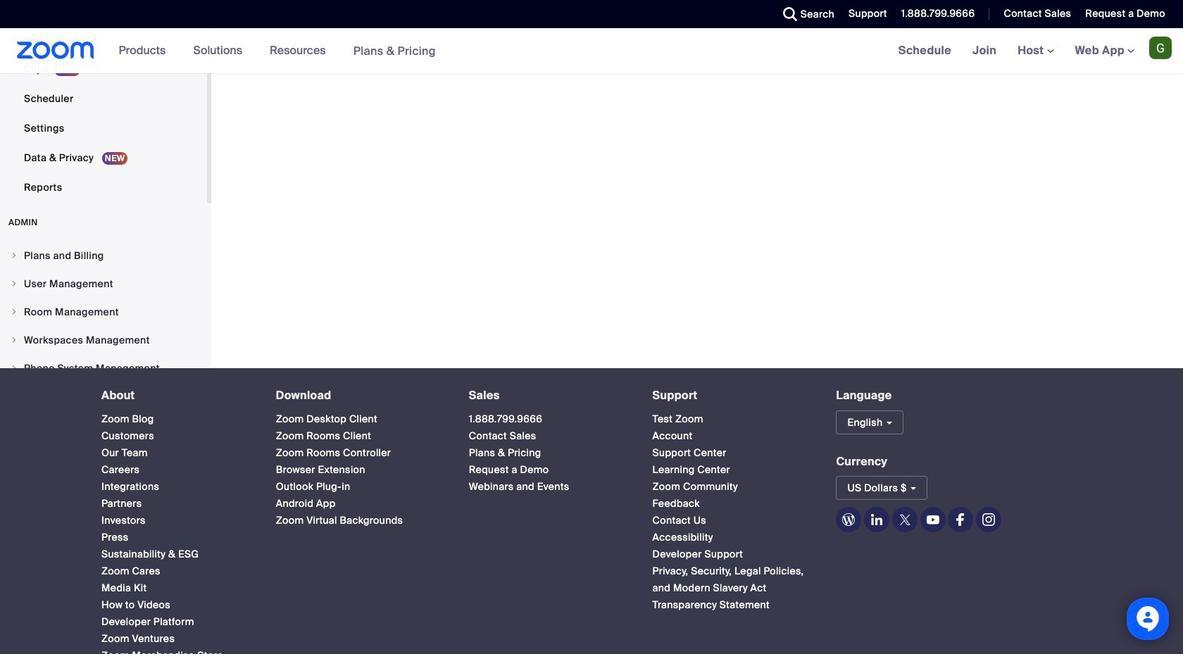 Task type: vqa. For each thing, say whether or not it's contained in the screenshot.
the Plans & Pricing
no



Task type: describe. For each thing, give the bounding box(es) containing it.
4 heading from the left
[[653, 389, 811, 402]]

5 menu item from the top
[[0, 355, 207, 382]]

right image for first menu item from the top
[[10, 251, 18, 260]]

right image for second menu item from the bottom of the the admin menu menu
[[10, 336, 18, 344]]

zoom logo image
[[17, 42, 94, 59]]

1 menu item from the top
[[0, 242, 207, 269]]

2 heading from the left
[[276, 389, 443, 402]]

2 menu item from the top
[[0, 270, 207, 297]]



Task type: locate. For each thing, give the bounding box(es) containing it.
2 right image from the top
[[10, 280, 18, 288]]

banner
[[0, 28, 1183, 74]]

meetings navigation
[[888, 28, 1183, 74]]

4 right image from the top
[[10, 336, 18, 344]]

heading
[[101, 389, 251, 402], [276, 389, 443, 402], [469, 389, 627, 402], [653, 389, 811, 402]]

right image
[[10, 364, 18, 373]]

right image for 3rd menu item
[[10, 308, 18, 316]]

personal menu menu
[[0, 0, 207, 203]]

1 heading from the left
[[101, 389, 251, 402]]

admin menu menu
[[0, 242, 207, 439]]

1 right image from the top
[[10, 251, 18, 260]]

main content main content
[[211, 0, 1183, 368]]

3 right image from the top
[[10, 308, 18, 316]]

right image
[[10, 251, 18, 260], [10, 280, 18, 288], [10, 308, 18, 316], [10, 336, 18, 344]]

right image for second menu item from the top of the the admin menu menu
[[10, 280, 18, 288]]

4 menu item from the top
[[0, 327, 207, 354]]

menu item
[[0, 242, 207, 269], [0, 270, 207, 297], [0, 299, 207, 325], [0, 327, 207, 354], [0, 355, 207, 382]]

profile picture image
[[1149, 37, 1172, 59]]

3 heading from the left
[[469, 389, 627, 402]]

product information navigation
[[108, 28, 446, 74]]

3 menu item from the top
[[0, 299, 207, 325]]



